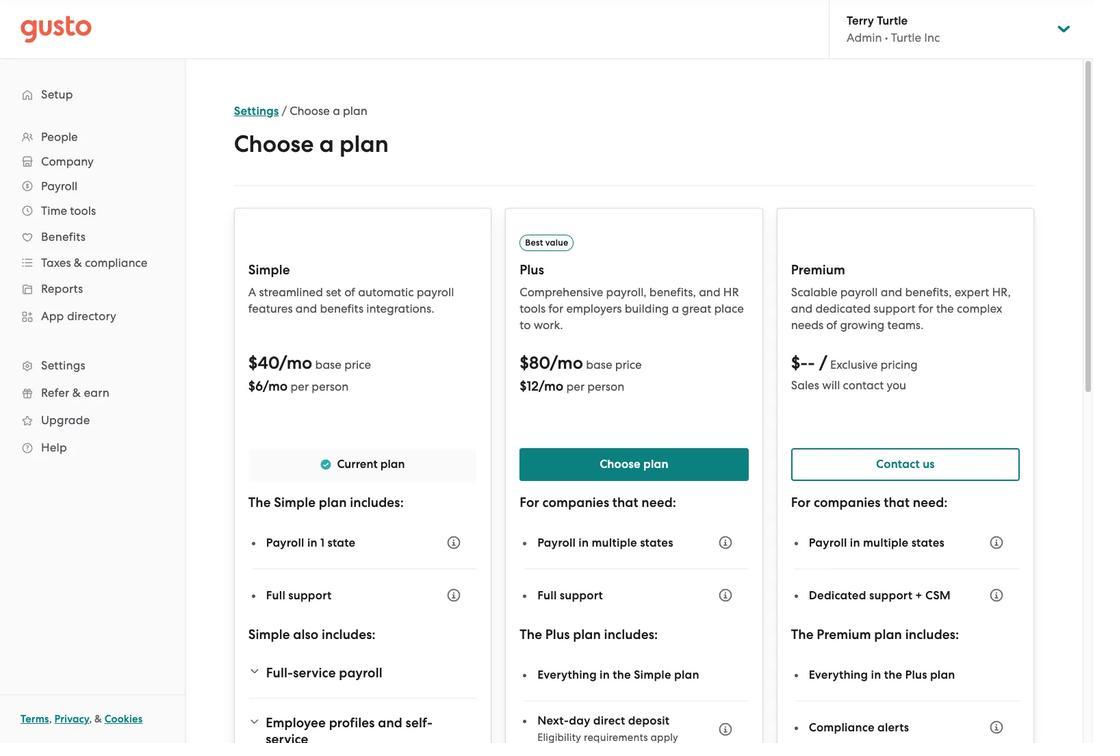 Task type: describe. For each thing, give the bounding box(es) containing it.
companies for /
[[814, 495, 881, 511]]

complex
[[957, 302, 1002, 316]]

the plus plan includes:
[[520, 627, 658, 643]]

base for 40
[[315, 358, 342, 372]]

employee
[[266, 715, 326, 731]]

payroll inside dropdown button
[[41, 179, 77, 193]]

taxes & compliance
[[41, 256, 147, 270]]

1
[[320, 536, 325, 550]]

need: for /
[[913, 495, 948, 511]]

simple up a
[[248, 262, 290, 278]]

for companies that need: for /mo
[[520, 495, 676, 511]]

support for 80
[[560, 588, 603, 603]]

/mo down features
[[279, 353, 312, 374]]

full for 40
[[266, 588, 285, 603]]

payroll button
[[14, 174, 171, 199]]

upgrade link
[[14, 408, 171, 433]]

current plan
[[337, 457, 405, 472]]

choose a plan
[[234, 130, 389, 158]]

the for /mo
[[613, 668, 631, 682]]

simple up deposit
[[634, 668, 671, 682]]

to
[[520, 318, 531, 332]]

exclusive
[[830, 358, 878, 372]]

scalable payroll and benefits, expert hr, and dedicated support for the complex needs of growing teams.
[[791, 285, 1011, 332]]

a
[[248, 285, 256, 299]]

for inside comprehensive payroll, benefits, and hr tools for employers building a great place to work.
[[549, 302, 564, 316]]

$ 40 /mo base price $ 6 /mo per person
[[248, 353, 371, 394]]

+
[[915, 588, 923, 603]]

base for 80
[[586, 358, 612, 372]]

0 horizontal spatial the
[[248, 495, 271, 511]]

full support for 80
[[538, 588, 603, 603]]

1 vertical spatial a
[[319, 130, 334, 158]]

employers
[[566, 302, 622, 316]]

for for -
[[791, 495, 811, 511]]

dedicated support + csm
[[809, 588, 951, 603]]

contact us
[[876, 457, 935, 472]]

automatic
[[358, 285, 414, 299]]

0 vertical spatial turtle
[[877, 14, 908, 28]]

compliance alerts
[[809, 720, 909, 735]]

cookies
[[105, 713, 143, 726]]

day
[[569, 714, 590, 728]]

place
[[714, 302, 744, 316]]

40
[[258, 353, 279, 374]]

/ inside settings / choose a plan
[[282, 104, 287, 118]]

1 vertical spatial turtle
[[891, 31, 921, 44]]

people button
[[14, 125, 171, 149]]

privacy
[[54, 713, 89, 726]]

12
[[527, 379, 539, 394]]

app directory link
[[14, 304, 171, 329]]

/mo down 40
[[263, 379, 288, 394]]

/mo down 80
[[539, 379, 564, 394]]

settings for settings / choose a plan
[[234, 104, 279, 118]]

list containing people
[[0, 125, 185, 461]]

scalable
[[791, 285, 838, 299]]

state
[[328, 536, 356, 550]]

contact
[[843, 379, 884, 392]]

0 horizontal spatial plus
[[520, 262, 544, 278]]

full-
[[266, 665, 293, 681]]

benefits
[[320, 302, 364, 316]]

benefits link
[[14, 225, 171, 249]]

full-service payroll button
[[248, 657, 477, 690]]

hr
[[723, 285, 739, 299]]

-
[[808, 353, 815, 374]]

the simple plan includes:
[[248, 495, 404, 511]]

payroll,
[[606, 285, 647, 299]]

service inside employee profiles and self- service
[[266, 732, 308, 743]]

1 horizontal spatial settings link
[[234, 104, 279, 118]]

dedicated
[[816, 302, 871, 316]]

terms
[[21, 713, 49, 726]]

a inside comprehensive payroll, benefits, and hr tools for employers building a great place to work.
[[672, 302, 679, 316]]

per for 40
[[291, 380, 309, 394]]

payroll inside a streamlined set of automatic payroll features and benefits integrations.
[[417, 285, 454, 299]]

$ 80 /mo base price $ 12 /mo per person
[[520, 353, 642, 394]]

current
[[337, 457, 378, 472]]

settings / choose a plan
[[234, 104, 367, 118]]

employee profiles and self- service
[[266, 715, 433, 743]]

building
[[625, 302, 669, 316]]

for inside scalable payroll and benefits, expert hr, and dedicated support for the complex needs of growing teams.
[[919, 302, 934, 316]]

teams.
[[887, 318, 924, 332]]

reports
[[41, 282, 83, 296]]

6
[[255, 379, 263, 394]]

will
[[822, 379, 840, 392]]

privacy link
[[54, 713, 89, 726]]

csm
[[925, 588, 951, 603]]

person for 40
[[312, 380, 349, 394]]

us
[[923, 457, 935, 472]]

you
[[887, 379, 906, 392]]

gusto navigation element
[[0, 59, 185, 483]]

choose for choose plan
[[600, 457, 641, 472]]

full-service payroll
[[266, 665, 382, 681]]

also
[[293, 627, 319, 643]]

the for $-
[[791, 627, 814, 643]]

taxes & compliance button
[[14, 251, 171, 275]]

includes: for the simple plan includes:
[[350, 495, 404, 511]]

simple left also
[[248, 627, 290, 643]]

a inside settings / choose a plan
[[333, 104, 340, 118]]

everything for /
[[809, 668, 868, 682]]

multiple for /
[[863, 536, 909, 550]]

admin
[[847, 31, 882, 44]]

terry
[[847, 14, 874, 28]]

next-day direct deposit
[[538, 714, 670, 728]]

dedicated
[[809, 588, 866, 603]]

that for /
[[884, 495, 910, 511]]

integrations.
[[366, 302, 434, 316]]

help link
[[14, 435, 171, 460]]

time tools button
[[14, 199, 171, 223]]

the inside scalable payroll and benefits, expert hr, and dedicated support for the complex needs of growing teams.
[[936, 302, 954, 316]]

terms link
[[21, 713, 49, 726]]

best
[[525, 237, 543, 248]]

and up the needs
[[791, 302, 813, 316]]

company button
[[14, 149, 171, 174]]

compliance
[[85, 256, 147, 270]]

•
[[885, 31, 888, 44]]

setup link
[[14, 82, 171, 107]]

directory
[[67, 309, 116, 323]]

includes: up full-service payroll dropdown button
[[322, 627, 376, 643]]

everything in the simple plan
[[538, 668, 699, 682]]

0 horizontal spatial settings link
[[14, 353, 171, 378]]

for for 80
[[520, 495, 539, 511]]

help
[[41, 441, 67, 455]]

the for $
[[520, 627, 542, 643]]

expert
[[955, 285, 989, 299]]

plan inside button
[[643, 457, 669, 472]]

refer
[[41, 386, 69, 400]]

payroll for 40
[[266, 536, 304, 550]]

payroll in 1 state
[[266, 536, 356, 550]]



Task type: vqa. For each thing, say whether or not it's contained in the screenshot.
the rightmost ,
yes



Task type: locate. For each thing, give the bounding box(es) containing it.
1 horizontal spatial ,
[[89, 713, 92, 726]]

multiple for /mo
[[592, 536, 637, 550]]

2 full support from the left
[[538, 588, 603, 603]]

1 vertical spatial settings
[[41, 359, 85, 372]]

and down the streamlined on the top left of page
[[296, 302, 317, 316]]

1 horizontal spatial of
[[826, 318, 837, 332]]

companies for /mo
[[542, 495, 609, 511]]

the up the direct
[[613, 668, 631, 682]]

0 vertical spatial choose
[[290, 104, 330, 118]]

1 horizontal spatial full
[[538, 588, 557, 603]]

premium
[[791, 262, 845, 278], [817, 627, 871, 643]]

& for compliance
[[74, 256, 82, 270]]

0 horizontal spatial for companies that need:
[[520, 495, 676, 511]]

value
[[545, 237, 568, 248]]

1 vertical spatial service
[[266, 732, 308, 743]]

1 person from the left
[[312, 380, 349, 394]]

2 for from the left
[[919, 302, 934, 316]]

in for 80
[[579, 536, 589, 550]]

includes: up everything in the simple plan
[[604, 627, 658, 643]]

0 horizontal spatial states
[[640, 536, 673, 550]]

1 horizontal spatial the
[[520, 627, 542, 643]]

1 horizontal spatial for
[[791, 495, 811, 511]]

for companies that need: down contact
[[791, 495, 948, 511]]

1 horizontal spatial base
[[586, 358, 612, 372]]

per right 12
[[566, 380, 585, 394]]

self-
[[406, 715, 433, 731]]

simple up payroll in 1 state
[[274, 495, 316, 511]]

1 horizontal spatial the
[[884, 668, 902, 682]]

tools inside comprehensive payroll, benefits, and hr tools for employers building a great place to work.
[[520, 302, 546, 316]]

benefits, up teams.
[[905, 285, 952, 299]]

full support up also
[[266, 588, 332, 603]]

2 vertical spatial choose
[[600, 457, 641, 472]]

hr,
[[992, 285, 1011, 299]]

1 for from the left
[[520, 495, 539, 511]]

payroll
[[41, 179, 77, 193], [266, 536, 304, 550], [538, 536, 576, 550], [809, 536, 847, 550]]

0 vertical spatial a
[[333, 104, 340, 118]]

80
[[529, 353, 550, 374]]

1 per from the left
[[291, 380, 309, 394]]

1 horizontal spatial /
[[819, 353, 828, 374]]

plan
[[343, 104, 367, 118], [340, 130, 389, 158], [380, 457, 405, 472], [643, 457, 669, 472], [319, 495, 347, 511], [573, 627, 601, 643], [874, 627, 902, 643], [674, 668, 699, 682], [930, 668, 955, 682]]

2 vertical spatial &
[[95, 713, 102, 726]]

payroll up 'profiles'
[[339, 665, 382, 681]]

streamlined
[[259, 285, 323, 299]]

1 need: from the left
[[642, 495, 676, 511]]

price for 40
[[344, 358, 371, 372]]

0 vertical spatial /
[[282, 104, 287, 118]]

2 payroll in multiple states from the left
[[809, 536, 945, 550]]

payroll up "dedicated"
[[840, 285, 878, 299]]

per inside $ 80 /mo base price $ 12 /mo per person
[[566, 380, 585, 394]]

1 price from the left
[[344, 358, 371, 372]]

/ inside $-- / exclusive pricing sales will contact you
[[819, 353, 828, 374]]

2 need: from the left
[[913, 495, 948, 511]]

0 horizontal spatial full
[[266, 588, 285, 603]]

turtle right •
[[891, 31, 921, 44]]

a
[[333, 104, 340, 118], [319, 130, 334, 158], [672, 302, 679, 316]]

a down settings / choose a plan
[[319, 130, 334, 158]]

payroll up integrations.
[[417, 285, 454, 299]]

support for -
[[869, 588, 913, 603]]

support up teams.
[[874, 302, 916, 316]]

person for 80
[[587, 380, 625, 394]]

compliance
[[809, 720, 875, 735]]

& left cookies button
[[95, 713, 102, 726]]

and inside employee profiles and self- service
[[378, 715, 402, 731]]

base inside $ 40 /mo base price $ 6 /mo per person
[[315, 358, 342, 372]]

that for /mo
[[612, 495, 638, 511]]

payroll for -
[[809, 536, 847, 550]]

need: down choose plan button
[[642, 495, 676, 511]]

per right the 6
[[291, 380, 309, 394]]

base inside $ 80 /mo base price $ 12 /mo per person
[[586, 358, 612, 372]]

0 horizontal spatial of
[[344, 285, 355, 299]]

1 , from the left
[[49, 713, 52, 726]]

$
[[248, 353, 258, 374], [520, 353, 529, 374], [248, 379, 255, 394], [520, 379, 527, 394]]

direct
[[593, 714, 625, 728]]

2 multiple from the left
[[863, 536, 909, 550]]

settings link up choose a plan
[[234, 104, 279, 118]]

simple also includes:
[[248, 627, 376, 643]]

&
[[74, 256, 82, 270], [72, 386, 81, 400], [95, 713, 102, 726]]

0 horizontal spatial settings
[[41, 359, 85, 372]]

settings
[[234, 104, 279, 118], [41, 359, 85, 372]]

2 horizontal spatial payroll
[[840, 285, 878, 299]]

base down benefits in the top left of the page
[[315, 358, 342, 372]]

1 for from the left
[[549, 302, 564, 316]]

1 horizontal spatial payroll
[[417, 285, 454, 299]]

payroll for 80
[[538, 536, 576, 550]]

people
[[41, 130, 78, 144]]

price inside $ 80 /mo base price $ 12 /mo per person
[[615, 358, 642, 372]]

full for 80
[[538, 588, 557, 603]]

turtle up •
[[877, 14, 908, 28]]

1 that from the left
[[612, 495, 638, 511]]

of
[[344, 285, 355, 299], [826, 318, 837, 332]]

& for earn
[[72, 386, 81, 400]]

1 vertical spatial /
[[819, 353, 828, 374]]

payroll in multiple states for /mo
[[538, 536, 673, 550]]

1 horizontal spatial companies
[[814, 495, 881, 511]]

full up 'the plus plan includes:'
[[538, 588, 557, 603]]

0 horizontal spatial for
[[520, 495, 539, 511]]

0 horizontal spatial price
[[344, 358, 371, 372]]

1 horizontal spatial benefits,
[[905, 285, 952, 299]]

a left great at the top of the page
[[672, 302, 679, 316]]

and up great at the top of the page
[[699, 285, 721, 299]]

, left privacy
[[49, 713, 52, 726]]

full up simple also includes:
[[266, 588, 285, 603]]

plan inside settings / choose a plan
[[343, 104, 367, 118]]

need:
[[642, 495, 676, 511], [913, 495, 948, 511]]

tools up "to"
[[520, 302, 546, 316]]

1 vertical spatial plus
[[545, 627, 570, 643]]

0 horizontal spatial need:
[[642, 495, 676, 511]]

upgrade
[[41, 413, 90, 427]]

0 vertical spatial settings link
[[234, 104, 279, 118]]

terry turtle admin • turtle inc
[[847, 14, 940, 44]]

price for 80
[[615, 358, 642, 372]]

benefits, inside scalable payroll and benefits, expert hr, and dedicated support for the complex needs of growing teams.
[[905, 285, 952, 299]]

0 vertical spatial settings
[[234, 104, 279, 118]]

/
[[282, 104, 287, 118], [819, 353, 828, 374]]

the left complex
[[936, 302, 954, 316]]

2 per from the left
[[566, 380, 585, 394]]

0 horizontal spatial ,
[[49, 713, 52, 726]]

and left self-
[[378, 715, 402, 731]]

contact us button
[[791, 448, 1020, 481]]

of inside a streamlined set of automatic payroll features and benefits integrations.
[[344, 285, 355, 299]]

inc
[[924, 31, 940, 44]]

deposit
[[628, 714, 670, 728]]

1 horizontal spatial per
[[566, 380, 585, 394]]

2 for companies that need: from the left
[[791, 495, 948, 511]]

the premium plan includes:
[[791, 627, 959, 643]]

tools
[[70, 204, 96, 218], [520, 302, 546, 316]]

1 everything from the left
[[538, 668, 597, 682]]

service
[[293, 665, 336, 681], [266, 732, 308, 743]]

2 base from the left
[[586, 358, 612, 372]]

1 horizontal spatial person
[[587, 380, 625, 394]]

1 vertical spatial settings link
[[14, 353, 171, 378]]

price inside $ 40 /mo base price $ 6 /mo per person
[[344, 358, 371, 372]]

terms , privacy , & cookies
[[21, 713, 143, 726]]

choose inside settings / choose a plan
[[290, 104, 330, 118]]

payroll in multiple states for /
[[809, 536, 945, 550]]

1 companies from the left
[[542, 495, 609, 511]]

0 horizontal spatial payroll
[[339, 665, 382, 681]]

$-- / exclusive pricing sales will contact you
[[791, 353, 918, 392]]

1 multiple from the left
[[592, 536, 637, 550]]

settings up refer
[[41, 359, 85, 372]]

1 horizontal spatial full support
[[538, 588, 603, 603]]

everything
[[538, 668, 597, 682], [809, 668, 868, 682]]

0 vertical spatial &
[[74, 256, 82, 270]]

profiles
[[329, 715, 375, 731]]

choose
[[290, 104, 330, 118], [234, 130, 314, 158], [600, 457, 641, 472]]

0 vertical spatial plus
[[520, 262, 544, 278]]

2 , from the left
[[89, 713, 92, 726]]

1 base from the left
[[315, 358, 342, 372]]

tools down payroll dropdown button
[[70, 204, 96, 218]]

0 vertical spatial of
[[344, 285, 355, 299]]

2 companies from the left
[[814, 495, 881, 511]]

1 horizontal spatial need:
[[913, 495, 948, 511]]

2 price from the left
[[615, 358, 642, 372]]

for companies that need: down choose plan button
[[520, 495, 676, 511]]

a up choose a plan
[[333, 104, 340, 118]]

a streamlined set of automatic payroll features and benefits integrations.
[[248, 285, 454, 316]]

full
[[266, 588, 285, 603], [538, 588, 557, 603]]

the
[[248, 495, 271, 511], [520, 627, 542, 643], [791, 627, 814, 643]]

0 horizontal spatial /
[[282, 104, 287, 118]]

benefits, up great at the top of the page
[[649, 285, 696, 299]]

benefits, inside comprehensive payroll, benefits, and hr tools for employers building a great place to work.
[[649, 285, 696, 299]]

settings link up the refer & earn link
[[14, 353, 171, 378]]

the down the premium plan includes:
[[884, 668, 902, 682]]

states for /mo
[[640, 536, 673, 550]]

2 horizontal spatial the
[[791, 627, 814, 643]]

/mo
[[279, 353, 312, 374], [550, 353, 583, 374], [263, 379, 288, 394], [539, 379, 564, 394]]

full support for 40
[[266, 588, 332, 603]]

1 benefits, from the left
[[649, 285, 696, 299]]

price
[[344, 358, 371, 372], [615, 358, 642, 372]]

app
[[41, 309, 64, 323]]

1 vertical spatial of
[[826, 318, 837, 332]]

of down "dedicated"
[[826, 318, 837, 332]]

includes:
[[350, 495, 404, 511], [322, 627, 376, 643], [604, 627, 658, 643], [905, 627, 959, 643]]

benefits,
[[649, 285, 696, 299], [905, 285, 952, 299]]

everything for /mo
[[538, 668, 597, 682]]

/mo down work.
[[550, 353, 583, 374]]

2 states from the left
[[911, 536, 945, 550]]

of right "set" on the left of the page
[[344, 285, 355, 299]]

0 horizontal spatial everything
[[538, 668, 597, 682]]

1 horizontal spatial payroll in multiple states
[[809, 536, 945, 550]]

base
[[315, 358, 342, 372], [586, 358, 612, 372]]

of inside scalable payroll and benefits, expert hr, and dedicated support for the complex needs of growing teams.
[[826, 318, 837, 332]]

per for 80
[[566, 380, 585, 394]]

pricing
[[881, 358, 918, 372]]

0 horizontal spatial person
[[312, 380, 349, 394]]

for down the comprehensive
[[549, 302, 564, 316]]

tools inside dropdown button
[[70, 204, 96, 218]]

base down the employers
[[586, 358, 612, 372]]

simple
[[248, 262, 290, 278], [274, 495, 316, 511], [248, 627, 290, 643], [634, 668, 671, 682]]

set
[[326, 285, 342, 299]]

& left earn
[[72, 386, 81, 400]]

turtle
[[877, 14, 908, 28], [891, 31, 921, 44]]

2 horizontal spatial plus
[[905, 668, 927, 682]]

states
[[640, 536, 673, 550], [911, 536, 945, 550]]

premium down dedicated in the right bottom of the page
[[817, 627, 871, 643]]

alerts
[[878, 720, 909, 735]]

includes: down csm
[[905, 627, 959, 643]]

features
[[248, 302, 293, 316]]

0 horizontal spatial tools
[[70, 204, 96, 218]]

2 everything from the left
[[809, 668, 868, 682]]

0 horizontal spatial benefits,
[[649, 285, 696, 299]]

choose inside button
[[600, 457, 641, 472]]

/ right -
[[819, 353, 828, 374]]

price down benefits in the top left of the page
[[344, 358, 371, 372]]

choose plan
[[600, 457, 669, 472]]

support left +
[[869, 588, 913, 603]]

next-
[[538, 714, 569, 728]]

comprehensive payroll, benefits, and hr tools for employers building a great place to work.
[[520, 285, 744, 332]]

best value
[[525, 237, 568, 248]]

2 vertical spatial a
[[672, 302, 679, 316]]

service down simple also includes:
[[293, 665, 336, 681]]

1 horizontal spatial tools
[[520, 302, 546, 316]]

and inside a streamlined set of automatic payroll features and benefits integrations.
[[296, 302, 317, 316]]

1 horizontal spatial settings
[[234, 104, 279, 118]]

person inside $ 80 /mo base price $ 12 /mo per person
[[587, 380, 625, 394]]

includes: down current plan
[[350, 495, 404, 511]]

2 full from the left
[[538, 588, 557, 603]]

0 horizontal spatial full support
[[266, 588, 332, 603]]

per inside $ 40 /mo base price $ 6 /mo per person
[[291, 380, 309, 394]]

support inside scalable payroll and benefits, expert hr, and dedicated support for the complex needs of growing teams.
[[874, 302, 916, 316]]

payroll inside dropdown button
[[339, 665, 382, 681]]

1 for companies that need: from the left
[[520, 495, 676, 511]]

1 horizontal spatial multiple
[[863, 536, 909, 550]]

settings for settings
[[41, 359, 85, 372]]

0 horizontal spatial that
[[612, 495, 638, 511]]

2 vertical spatial plus
[[905, 668, 927, 682]]

0 horizontal spatial per
[[291, 380, 309, 394]]

includes: for the premium plan includes:
[[905, 627, 959, 643]]

2 person from the left
[[587, 380, 625, 394]]

and inside comprehensive payroll, benefits, and hr tools for employers building a great place to work.
[[699, 285, 721, 299]]

the for /
[[884, 668, 902, 682]]

great
[[682, 302, 711, 316]]

1 horizontal spatial for companies that need:
[[791, 495, 948, 511]]

1 payroll in multiple states from the left
[[538, 536, 673, 550]]

need: for /mo
[[642, 495, 676, 511]]

states for /
[[911, 536, 945, 550]]

1 full support from the left
[[266, 588, 332, 603]]

includes: for the plus plan includes:
[[604, 627, 658, 643]]

1 states from the left
[[640, 536, 673, 550]]

support for 40
[[288, 588, 332, 603]]

for
[[549, 302, 564, 316], [919, 302, 934, 316]]

0 vertical spatial tools
[[70, 204, 96, 218]]

in for -
[[850, 536, 860, 550]]

0 horizontal spatial for
[[549, 302, 564, 316]]

person inside $ 40 /mo base price $ 6 /mo per person
[[312, 380, 349, 394]]

& right taxes
[[74, 256, 82, 270]]

/ up choose a plan
[[282, 104, 287, 118]]

1 horizontal spatial price
[[615, 358, 642, 372]]

0 vertical spatial service
[[293, 665, 336, 681]]

cookies button
[[105, 711, 143, 728]]

service down employee
[[266, 732, 308, 743]]

payroll inside scalable payroll and benefits, expert hr, and dedicated support for the complex needs of growing teams.
[[840, 285, 878, 299]]

1 vertical spatial premium
[[817, 627, 871, 643]]

settings inside gusto navigation element
[[41, 359, 85, 372]]

contact
[[876, 457, 920, 472]]

app directory
[[41, 309, 116, 323]]

person
[[312, 380, 349, 394], [587, 380, 625, 394]]

0 horizontal spatial payroll in multiple states
[[538, 536, 673, 550]]

1 horizontal spatial that
[[884, 495, 910, 511]]

full support up 'the plus plan includes:'
[[538, 588, 603, 603]]

growing
[[840, 318, 885, 332]]

everything up compliance
[[809, 668, 868, 682]]

list
[[0, 125, 185, 461]]

and up teams.
[[881, 285, 902, 299]]

1 vertical spatial &
[[72, 386, 81, 400]]

1 horizontal spatial everything
[[809, 668, 868, 682]]

employee profiles and self- service button
[[248, 707, 477, 743]]

refer & earn
[[41, 386, 109, 400]]

& inside dropdown button
[[74, 256, 82, 270]]

, left cookies button
[[89, 713, 92, 726]]

company
[[41, 155, 94, 168]]

support up 'the plus plan includes:'
[[560, 588, 603, 603]]

support up simple also includes:
[[288, 588, 332, 603]]

1 vertical spatial choose
[[234, 130, 314, 158]]

premium up scalable
[[791, 262, 845, 278]]

1 horizontal spatial plus
[[545, 627, 570, 643]]

choose for choose a plan
[[234, 130, 314, 158]]

sales
[[791, 379, 819, 392]]

need: down us
[[913, 495, 948, 511]]

in for 40
[[307, 536, 317, 550]]

that down contact
[[884, 495, 910, 511]]

0 horizontal spatial base
[[315, 358, 342, 372]]

for up teams.
[[919, 302, 934, 316]]

1 vertical spatial tools
[[520, 302, 546, 316]]

1 horizontal spatial for
[[919, 302, 934, 316]]

0 vertical spatial premium
[[791, 262, 845, 278]]

settings up choose a plan
[[234, 104, 279, 118]]

price down comprehensive payroll, benefits, and hr tools for employers building a great place to work.
[[615, 358, 642, 372]]

1 horizontal spatial states
[[911, 536, 945, 550]]

0 horizontal spatial multiple
[[592, 536, 637, 550]]

2 benefits, from the left
[[905, 285, 952, 299]]

refer & earn link
[[14, 381, 171, 405]]

home image
[[21, 15, 92, 43]]

earn
[[84, 386, 109, 400]]

that down choose plan button
[[612, 495, 638, 511]]

0 horizontal spatial companies
[[542, 495, 609, 511]]

for companies that need: for /
[[791, 495, 948, 511]]

2 that from the left
[[884, 495, 910, 511]]

2 horizontal spatial the
[[936, 302, 954, 316]]

everything down 'the plus plan includes:'
[[538, 668, 597, 682]]

1 full from the left
[[266, 588, 285, 603]]

2 for from the left
[[791, 495, 811, 511]]

0 horizontal spatial the
[[613, 668, 631, 682]]



